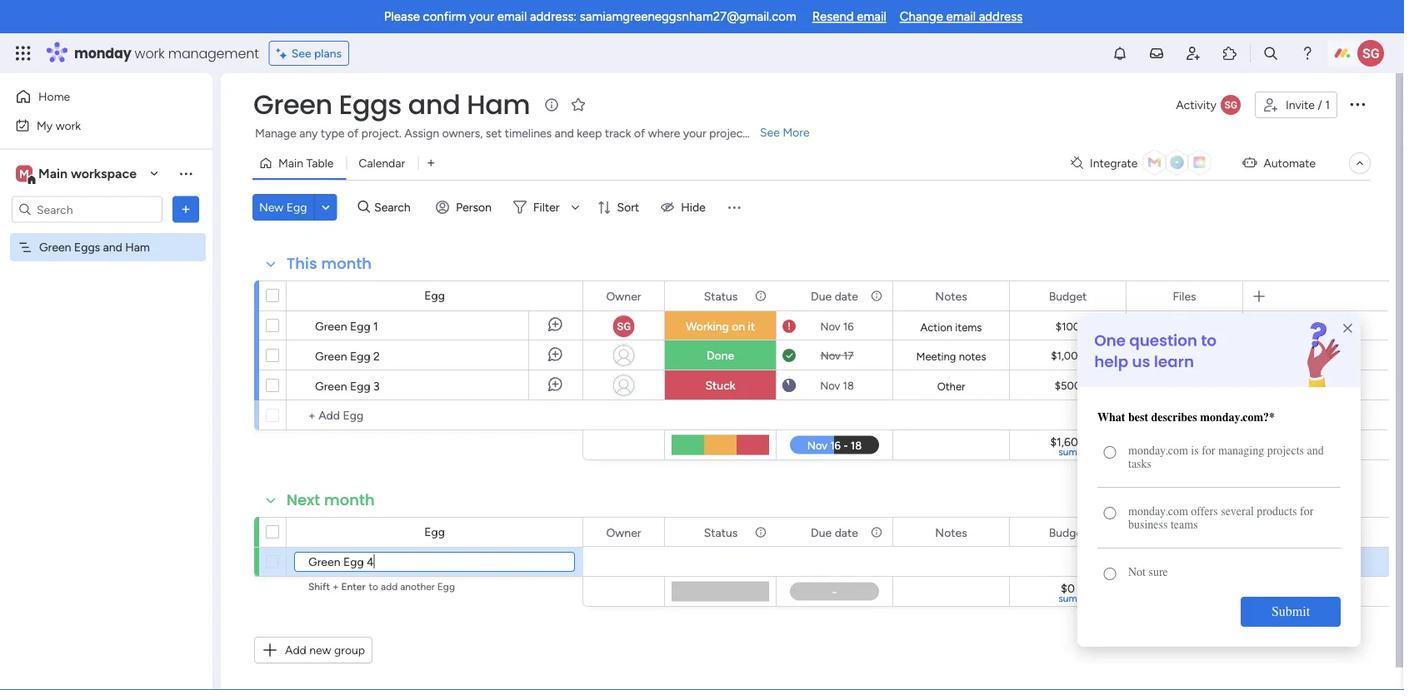 Task type: locate. For each thing, give the bounding box(es) containing it.
add
[[285, 644, 306, 658]]

1 vertical spatial and
[[555, 126, 574, 140]]

green down green egg 1
[[315, 349, 347, 363]]

1 status from the top
[[704, 289, 738, 303]]

option
[[0, 232, 212, 236]]

see left plans
[[291, 46, 311, 60]]

1 horizontal spatial see
[[760, 125, 780, 140]]

owners,
[[442, 126, 483, 140]]

2 budget field from the top
[[1045, 524, 1091, 542]]

add new group
[[285, 644, 365, 658]]

nov left "16"
[[820, 320, 840, 333]]

1 email from the left
[[497, 9, 527, 24]]

2 owner from the top
[[606, 526, 641, 540]]

0 vertical spatial your
[[469, 9, 494, 24]]

column information image
[[754, 290, 767, 303], [870, 290, 883, 303], [870, 526, 883, 540]]

1 owner from the top
[[606, 289, 641, 303]]

sum inside $1,600 sum
[[1058, 446, 1077, 458]]

email left the address:
[[497, 9, 527, 24]]

1 horizontal spatial ham
[[467, 86, 530, 123]]

where
[[648, 126, 680, 140]]

2 nov from the top
[[820, 349, 841, 362]]

1 horizontal spatial email
[[857, 9, 886, 24]]

green eggs and ham
[[253, 86, 530, 123], [39, 240, 150, 255]]

1 vertical spatial date
[[835, 526, 858, 540]]

email right "resend"
[[857, 9, 886, 24]]

month inside this month field
[[321, 253, 372, 275]]

1 due date field from the top
[[807, 287, 862, 305]]

Budget field
[[1045, 287, 1091, 305], [1045, 524, 1091, 542]]

0 horizontal spatial ham
[[125, 240, 150, 255]]

0 vertical spatial + add egg text field
[[295, 406, 575, 426]]

1 for green egg 1
[[373, 319, 378, 333]]

0 vertical spatial files
[[1173, 289, 1196, 303]]

$100
[[1056, 320, 1080, 334]]

1 owner field from the top
[[602, 287, 645, 305]]

1 vertical spatial files field
[[1169, 524, 1200, 542]]

meeting
[[916, 350, 956, 363]]

egg inside button
[[286, 200, 307, 215]]

due date field right column information image
[[807, 524, 862, 542]]

main inside "workspace selection" element
[[38, 166, 68, 182]]

1 vertical spatial budget
[[1049, 526, 1087, 540]]

resend email
[[812, 9, 886, 24]]

0 vertical spatial notes field
[[931, 287, 971, 305]]

0 vertical spatial nov
[[820, 320, 840, 333]]

0 vertical spatial and
[[408, 86, 460, 123]]

2 owner field from the top
[[602, 524, 645, 542]]

1 horizontal spatial 1
[[1325, 98, 1330, 112]]

1 vertical spatial nov
[[820, 349, 841, 362]]

0 horizontal spatial see
[[291, 46, 311, 60]]

Notes field
[[931, 287, 971, 305], [931, 524, 971, 542]]

status field for column information image
[[700, 524, 742, 542]]

0 vertical spatial status
[[704, 289, 738, 303]]

1 vertical spatial status field
[[700, 524, 742, 542]]

your right where
[[683, 126, 706, 140]]

due date right column information image
[[811, 526, 858, 540]]

Due date field
[[807, 287, 862, 305], [807, 524, 862, 542]]

work right the my
[[56, 118, 81, 132]]

1 horizontal spatial and
[[408, 86, 460, 123]]

and down search in workspace field
[[103, 240, 122, 255]]

and inside green eggs and ham list box
[[103, 240, 122, 255]]

and left keep
[[555, 126, 574, 140]]

options image
[[1347, 94, 1367, 114], [177, 201, 194, 218]]

of right type
[[347, 126, 358, 140]]

see inside button
[[291, 46, 311, 60]]

status field up working on it
[[700, 287, 742, 305]]

green down green egg 2
[[315, 379, 347, 393]]

0 vertical spatial budget
[[1049, 289, 1087, 303]]

my work
[[37, 118, 81, 132]]

1 sum from the top
[[1058, 446, 1077, 458]]

status field left column information image
[[700, 524, 742, 542]]

1 status field from the top
[[700, 287, 742, 305]]

m
[[19, 167, 29, 181]]

1 horizontal spatial eggs
[[339, 86, 402, 123]]

1 horizontal spatial green eggs and ham
[[253, 86, 530, 123]]

1 nov from the top
[[820, 320, 840, 333]]

0 horizontal spatial email
[[497, 9, 527, 24]]

1 vertical spatial notes field
[[931, 524, 971, 542]]

and up assign on the left of page
[[408, 86, 460, 123]]

0 vertical spatial status field
[[700, 287, 742, 305]]

1 vertical spatial month
[[324, 490, 375, 511]]

workspace options image
[[177, 165, 194, 182]]

17
[[843, 349, 854, 362]]

1 due from the top
[[811, 289, 832, 303]]

see
[[291, 46, 311, 60], [760, 125, 780, 140]]

your right confirm
[[469, 9, 494, 24]]

ham down search in workspace field
[[125, 240, 150, 255]]

1 vertical spatial files
[[1173, 526, 1196, 540]]

1 vertical spatial see
[[760, 125, 780, 140]]

home
[[38, 90, 70, 104]]

any
[[299, 126, 318, 140]]

work for monday
[[135, 44, 165, 62]]

notes
[[935, 289, 967, 303], [935, 526, 967, 540]]

2 status field from the top
[[700, 524, 742, 542]]

email right change
[[946, 9, 976, 24]]

v2 search image
[[358, 198, 370, 217]]

1 vertical spatial due date
[[811, 526, 858, 540]]

1 vertical spatial owner
[[606, 526, 641, 540]]

2 files from the top
[[1173, 526, 1196, 540]]

$1,600 sum
[[1050, 435, 1086, 458]]

stuck
[[705, 379, 735, 393]]

hide
[[681, 200, 706, 215]]

1 budget field from the top
[[1045, 287, 1091, 305]]

green eggs and ham up project.
[[253, 86, 530, 123]]

address:
[[530, 9, 577, 24]]

1 vertical spatial eggs
[[74, 240, 100, 255]]

0 vertical spatial owner
[[606, 289, 641, 303]]

1 vertical spatial owner field
[[602, 524, 645, 542]]

options image right /
[[1347, 94, 1367, 114]]

Owner field
[[602, 287, 645, 305], [602, 524, 645, 542]]

see left more
[[760, 125, 780, 140]]

help image
[[1299, 45, 1316, 62]]

0 vertical spatial eggs
[[339, 86, 402, 123]]

ham inside green eggs and ham list box
[[125, 240, 150, 255]]

2 due from the top
[[811, 526, 832, 540]]

sum
[[1058, 446, 1077, 458], [1058, 593, 1077, 605]]

month
[[321, 253, 372, 275], [324, 490, 375, 511]]

manage any type of project. assign owners, set timelines and keep track of where your project stands.
[[255, 126, 787, 140]]

0 vertical spatial due date
[[811, 289, 858, 303]]

1 vertical spatial work
[[56, 118, 81, 132]]

working on it
[[686, 320, 755, 334]]

1 vertical spatial status
[[704, 526, 738, 540]]

month inside the next month field
[[324, 490, 375, 511]]

main right workspace image
[[38, 166, 68, 182]]

integrate
[[1090, 156, 1138, 170]]

Files field
[[1169, 287, 1200, 305], [1169, 524, 1200, 542]]

arrow down image
[[565, 197, 585, 217]]

assign
[[404, 126, 439, 140]]

0 vertical spatial budget field
[[1045, 287, 1091, 305]]

set
[[486, 126, 502, 140]]

column information image for next month
[[870, 526, 883, 540]]

1 notes from the top
[[935, 289, 967, 303]]

workspace image
[[16, 165, 32, 183]]

0 vertical spatial see
[[291, 46, 311, 60]]

budget up $100
[[1049, 289, 1087, 303]]

ham up set
[[467, 86, 530, 123]]

1 of from the left
[[347, 126, 358, 140]]

green eggs and ham list box
[[0, 230, 212, 487]]

1 vertical spatial sum
[[1058, 593, 1077, 605]]

main inside button
[[278, 156, 303, 170]]

of right 'track'
[[634, 126, 645, 140]]

0 horizontal spatial work
[[56, 118, 81, 132]]

$500
[[1055, 380, 1081, 393]]

nov left 18
[[820, 379, 840, 392]]

0 horizontal spatial main
[[38, 166, 68, 182]]

2 files field from the top
[[1169, 524, 1200, 542]]

of
[[347, 126, 358, 140], [634, 126, 645, 140]]

budget up $0
[[1049, 526, 1087, 540]]

status field for column information icon corresponding to this month
[[700, 287, 742, 305]]

1 right /
[[1325, 98, 1330, 112]]

2 horizontal spatial email
[[946, 9, 976, 24]]

see for see more
[[760, 125, 780, 140]]

group
[[334, 644, 365, 658]]

and
[[408, 86, 460, 123], [555, 126, 574, 140], [103, 240, 122, 255]]

change email address link
[[900, 9, 1023, 24]]

1 horizontal spatial work
[[135, 44, 165, 62]]

email for resend email
[[857, 9, 886, 24]]

inbox image
[[1148, 45, 1165, 62]]

eggs
[[339, 86, 402, 123], [74, 240, 100, 255]]

calendar
[[359, 156, 405, 170]]

1 vertical spatial ham
[[125, 240, 150, 255]]

calendar button
[[346, 150, 418, 177]]

$0
[[1061, 582, 1075, 596]]

Green Eggs and Ham field
[[249, 86, 534, 123]]

eggs up project.
[[339, 86, 402, 123]]

person
[[456, 200, 492, 215]]

0 horizontal spatial of
[[347, 126, 358, 140]]

green up green egg 2
[[315, 319, 347, 333]]

column information image for this month
[[754, 290, 767, 303]]

1 inside button
[[1325, 98, 1330, 112]]

0 vertical spatial sum
[[1058, 446, 1077, 458]]

green down search in workspace field
[[39, 240, 71, 255]]

work right monday
[[135, 44, 165, 62]]

green eggs and ham down search in workspace field
[[39, 240, 150, 255]]

1 vertical spatial notes
[[935, 526, 967, 540]]

1 notes field from the top
[[931, 287, 971, 305]]

green for $100
[[315, 319, 347, 333]]

see more link
[[758, 124, 811, 141]]

1 files from the top
[[1173, 289, 1196, 303]]

1 horizontal spatial main
[[278, 156, 303, 170]]

action
[[920, 321, 953, 334]]

1 vertical spatial your
[[683, 126, 706, 140]]

due up nov 16
[[811, 289, 832, 303]]

my work button
[[10, 112, 179, 139]]

Status field
[[700, 287, 742, 305], [700, 524, 742, 542]]

date
[[835, 289, 858, 303], [835, 526, 858, 540]]

1 vertical spatial due
[[811, 526, 832, 540]]

1 horizontal spatial of
[[634, 126, 645, 140]]

workspace selection element
[[16, 164, 139, 185]]

2 vertical spatial nov
[[820, 379, 840, 392]]

Search field
[[370, 196, 420, 219]]

$1,000
[[1051, 350, 1085, 363]]

nov
[[820, 320, 840, 333], [820, 349, 841, 362], [820, 379, 840, 392]]

owner for 2nd owner field from the bottom of the page
[[606, 289, 641, 303]]

invite / 1 button
[[1255, 92, 1337, 118]]

status up working on it
[[704, 289, 738, 303]]

options image down workspace options icon
[[177, 201, 194, 218]]

due
[[811, 289, 832, 303], [811, 526, 832, 540]]

please confirm your email address: samiamgreeneggsnham27@gmail.com
[[384, 9, 796, 24]]

files
[[1173, 289, 1196, 303], [1173, 526, 1196, 540]]

work inside button
[[56, 118, 81, 132]]

0 vertical spatial files field
[[1169, 287, 1200, 305]]

status left column information image
[[704, 526, 738, 540]]

2 sum from the top
[[1058, 593, 1077, 605]]

0 vertical spatial date
[[835, 289, 858, 303]]

v2 overdue deadline image
[[782, 319, 796, 335]]

Next month field
[[282, 490, 379, 512]]

1 date from the top
[[835, 289, 858, 303]]

2 status from the top
[[704, 526, 738, 540]]

main left the table
[[278, 156, 303, 170]]

sam green image
[[1357, 40, 1384, 67]]

0 vertical spatial work
[[135, 44, 165, 62]]

1
[[1325, 98, 1330, 112], [373, 319, 378, 333]]

budget field up $0
[[1045, 524, 1091, 542]]

home button
[[10, 83, 179, 110]]

2 vertical spatial and
[[103, 240, 122, 255]]

0 vertical spatial month
[[321, 253, 372, 275]]

1 vertical spatial green eggs and ham
[[39, 240, 150, 255]]

nov for green egg 3
[[820, 379, 840, 392]]

nov left 17
[[820, 349, 841, 362]]

2 email from the left
[[857, 9, 886, 24]]

+ Add Egg text field
[[295, 406, 575, 426], [294, 552, 575, 572]]

manage
[[255, 126, 296, 140]]

0 vertical spatial 1
[[1325, 98, 1330, 112]]

see more
[[760, 125, 810, 140]]

0 vertical spatial due date field
[[807, 287, 862, 305]]

0 vertical spatial notes
[[935, 289, 967, 303]]

month right this
[[321, 253, 372, 275]]

timelines
[[505, 126, 552, 140]]

due date up nov 16
[[811, 289, 858, 303]]

samiamgreeneggsnham27@gmail.com
[[580, 9, 796, 24]]

see for see plans
[[291, 46, 311, 60]]

1 up 2
[[373, 319, 378, 333]]

owner
[[606, 289, 641, 303], [606, 526, 641, 540]]

1 files field from the top
[[1169, 287, 1200, 305]]

0 vertical spatial owner field
[[602, 287, 645, 305]]

due date
[[811, 289, 858, 303], [811, 526, 858, 540]]

due right column information image
[[811, 526, 832, 540]]

0 horizontal spatial green eggs and ham
[[39, 240, 150, 255]]

1 vertical spatial 1
[[373, 319, 378, 333]]

1 vertical spatial due date field
[[807, 524, 862, 542]]

month right next
[[324, 490, 375, 511]]

0 horizontal spatial and
[[103, 240, 122, 255]]

3 nov from the top
[[820, 379, 840, 392]]

please
[[384, 9, 420, 24]]

0 horizontal spatial 1
[[373, 319, 378, 333]]

2 horizontal spatial and
[[555, 126, 574, 140]]

0 horizontal spatial options image
[[177, 201, 194, 218]]

email
[[497, 9, 527, 24], [857, 9, 886, 24], [946, 9, 976, 24]]

0 vertical spatial due
[[811, 289, 832, 303]]

1 vertical spatial budget field
[[1045, 524, 1091, 542]]

type
[[321, 126, 345, 140]]

other
[[937, 380, 965, 393]]

0 vertical spatial options image
[[1347, 94, 1367, 114]]

track
[[605, 126, 631, 140]]

status
[[704, 289, 738, 303], [704, 526, 738, 540]]

0 horizontal spatial eggs
[[74, 240, 100, 255]]

due date field up nov 16
[[807, 287, 862, 305]]

green
[[253, 86, 332, 123], [39, 240, 71, 255], [315, 319, 347, 333], [315, 349, 347, 363], [315, 379, 347, 393]]

autopilot image
[[1243, 152, 1257, 173]]

sort button
[[590, 194, 649, 221]]

eggs down search in workspace field
[[74, 240, 100, 255]]

activity button
[[1169, 92, 1248, 118]]

green egg 1
[[315, 319, 378, 333]]

3 email from the left
[[946, 9, 976, 24]]

budget field up $100
[[1045, 287, 1091, 305]]

collapse board header image
[[1353, 157, 1367, 170]]



Task type: describe. For each thing, give the bounding box(es) containing it.
0 vertical spatial ham
[[467, 86, 530, 123]]

new egg
[[259, 200, 307, 215]]

plans
[[314, 46, 342, 60]]

2 date from the top
[[835, 526, 858, 540]]

green up any
[[253, 86, 332, 123]]

2 notes from the top
[[935, 526, 967, 540]]

project
[[709, 126, 747, 140]]

monday work management
[[74, 44, 259, 62]]

add new group button
[[254, 637, 373, 664]]

eggs inside green eggs and ham list box
[[74, 240, 100, 255]]

it
[[748, 320, 755, 334]]

green for other
[[315, 379, 347, 393]]

main table button
[[252, 150, 346, 177]]

resend
[[812, 9, 854, 24]]

next
[[287, 490, 320, 511]]

2 notes field from the top
[[931, 524, 971, 542]]

angle down image
[[322, 201, 330, 214]]

table
[[306, 156, 334, 170]]

1 horizontal spatial options image
[[1347, 94, 1367, 114]]

project.
[[361, 126, 402, 140]]

done
[[707, 349, 734, 363]]

notes
[[959, 350, 986, 363]]

invite / 1
[[1286, 98, 1330, 112]]

1 for invite / 1
[[1325, 98, 1330, 112]]

sum for $0
[[1058, 593, 1077, 605]]

change email address
[[900, 9, 1023, 24]]

1 horizontal spatial your
[[683, 126, 706, 140]]

v2 done deadline image
[[782, 348, 796, 364]]

invite
[[1286, 98, 1315, 112]]

next month
[[287, 490, 375, 511]]

column information image
[[754, 526, 767, 540]]

2 due date field from the top
[[807, 524, 862, 542]]

show board description image
[[542, 97, 562, 113]]

0 vertical spatial green eggs and ham
[[253, 86, 530, 123]]

This month field
[[282, 253, 376, 275]]

add view image
[[428, 157, 434, 169]]

nov for green egg 1
[[820, 320, 840, 333]]

work for my
[[56, 118, 81, 132]]

select product image
[[15, 45, 32, 62]]

/
[[1318, 98, 1322, 112]]

filter button
[[507, 194, 585, 221]]

egg for green egg 3
[[350, 379, 371, 393]]

dapulse integrations image
[[1071, 157, 1083, 170]]

2 of from the left
[[634, 126, 645, 140]]

add to favorites image
[[570, 96, 587, 113]]

activity
[[1176, 98, 1217, 112]]

1 vertical spatial options image
[[177, 201, 194, 218]]

month for this month
[[321, 253, 372, 275]]

confirm
[[423, 9, 466, 24]]

green inside green eggs and ham list box
[[39, 240, 71, 255]]

stands.
[[750, 126, 787, 140]]

nov 17
[[820, 349, 854, 362]]

1 due date from the top
[[811, 289, 858, 303]]

person button
[[429, 194, 502, 221]]

2
[[373, 349, 380, 363]]

resend email link
[[812, 9, 886, 24]]

workspace
[[71, 166, 137, 182]]

main for main workspace
[[38, 166, 68, 182]]

$0 sum
[[1058, 582, 1077, 605]]

new egg button
[[252, 194, 314, 221]]

main workspace
[[38, 166, 137, 182]]

address
[[979, 9, 1023, 24]]

sum for $1,600
[[1058, 446, 1077, 458]]

see plans
[[291, 46, 342, 60]]

see plans button
[[269, 41, 349, 66]]

nov 16
[[820, 320, 854, 333]]

action items
[[920, 321, 982, 334]]

1 vertical spatial + add egg text field
[[294, 552, 575, 572]]

monday
[[74, 44, 131, 62]]

due for 2nd due date field from the top of the page
[[811, 526, 832, 540]]

2 due date from the top
[[811, 526, 858, 540]]

egg for green egg 2
[[350, 349, 371, 363]]

apps image
[[1222, 45, 1238, 62]]

items
[[955, 321, 982, 334]]

main for main table
[[278, 156, 303, 170]]

new
[[309, 644, 331, 658]]

this
[[287, 253, 317, 275]]

on
[[732, 320, 745, 334]]

my
[[37, 118, 53, 132]]

owner for first owner field from the bottom
[[606, 526, 641, 540]]

keep
[[577, 126, 602, 140]]

month for next month
[[324, 490, 375, 511]]

2 budget from the top
[[1049, 526, 1087, 540]]

invite members image
[[1185, 45, 1202, 62]]

main table
[[278, 156, 334, 170]]

$1,600
[[1050, 435, 1086, 449]]

3
[[373, 379, 380, 393]]

automate
[[1264, 156, 1316, 170]]

due for second due date field from the bottom of the page
[[811, 289, 832, 303]]

0 horizontal spatial your
[[469, 9, 494, 24]]

email for change email address
[[946, 9, 976, 24]]

green for $1,000
[[315, 349, 347, 363]]

more
[[783, 125, 810, 140]]

hide button
[[654, 194, 716, 221]]

18
[[843, 379, 854, 392]]

green egg 2
[[315, 349, 380, 363]]

meeting notes
[[916, 350, 986, 363]]

green eggs and ham inside list box
[[39, 240, 150, 255]]

search everything image
[[1262, 45, 1279, 62]]

working
[[686, 320, 729, 334]]

egg for new egg
[[286, 200, 307, 215]]

new
[[259, 200, 284, 215]]

menu image
[[726, 199, 742, 216]]

filter
[[533, 200, 560, 215]]

nov 18
[[820, 379, 854, 392]]

notifications image
[[1112, 45, 1128, 62]]

egg for green egg 1
[[350, 319, 371, 333]]

management
[[168, 44, 259, 62]]

green egg 3
[[315, 379, 380, 393]]

sort
[[617, 200, 639, 215]]

1 budget from the top
[[1049, 289, 1087, 303]]

change
[[900, 9, 943, 24]]

Search in workspace field
[[35, 200, 139, 219]]

16
[[843, 320, 854, 333]]



Task type: vqa. For each thing, say whether or not it's contained in the screenshot.
Sam Green image
yes



